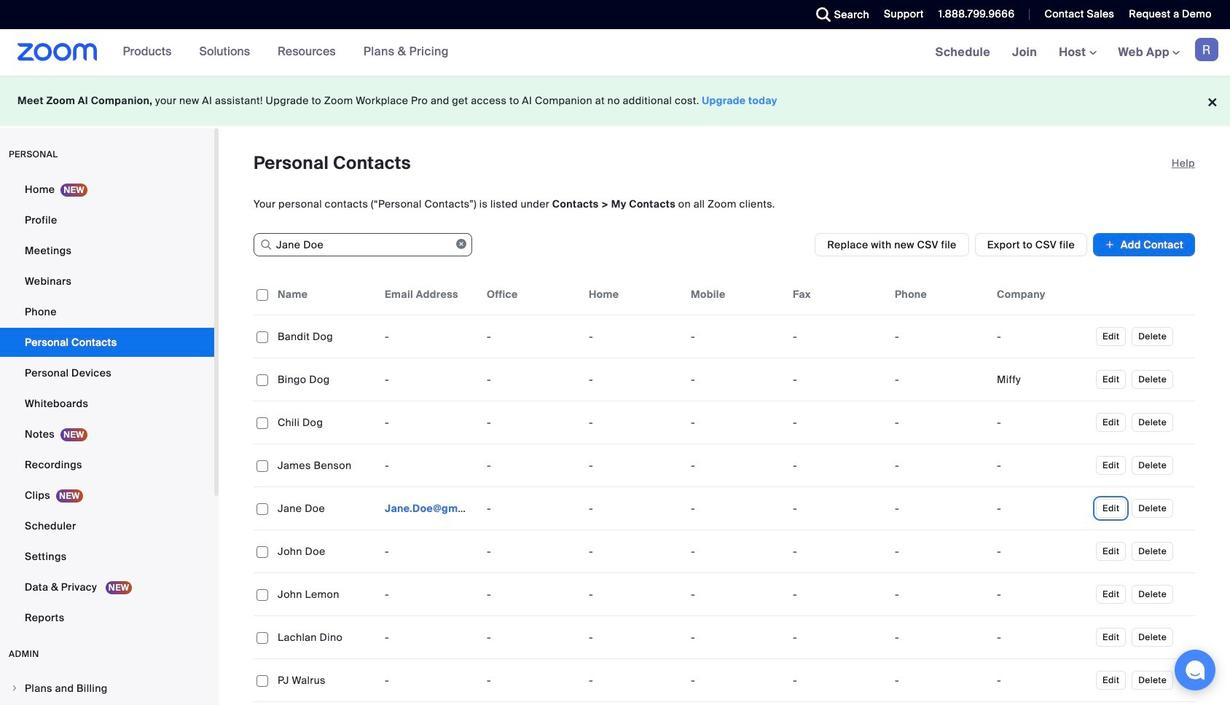 Task type: locate. For each thing, give the bounding box(es) containing it.
Search Contacts Input text field
[[254, 233, 472, 257]]

banner
[[0, 29, 1230, 77]]

personal menu menu
[[0, 175, 214, 634]]

add image
[[1105, 238, 1115, 252]]

menu item
[[0, 675, 214, 703]]

cell
[[889, 322, 991, 351], [991, 322, 1093, 351], [889, 365, 991, 394], [991, 365, 1093, 394], [889, 408, 991, 437], [991, 408, 1093, 437], [889, 451, 991, 480], [991, 451, 1093, 480], [379, 494, 481, 523], [889, 494, 991, 523], [991, 494, 1093, 523], [889, 537, 991, 566], [991, 537, 1093, 566], [254, 703, 272, 706], [272, 703, 379, 706], [379, 703, 481, 706], [481, 703, 583, 706], [583, 703, 685, 706], [685, 703, 787, 706], [787, 703, 889, 706], [889, 703, 991, 706], [991, 703, 1093, 706], [1093, 703, 1195, 706]]

application
[[254, 274, 1195, 706]]

right image
[[10, 684, 19, 693]]

footer
[[0, 76, 1230, 126]]

zoom logo image
[[17, 43, 97, 61]]



Task type: describe. For each thing, give the bounding box(es) containing it.
product information navigation
[[97, 29, 460, 76]]

meetings navigation
[[925, 29, 1230, 77]]

open chat image
[[1185, 660, 1206, 681]]

profile picture image
[[1195, 38, 1219, 61]]



Task type: vqa. For each thing, say whether or not it's contained in the screenshot.
'Zoom' in Event Platform Host hybrid and virtual events with Zoom Events
no



